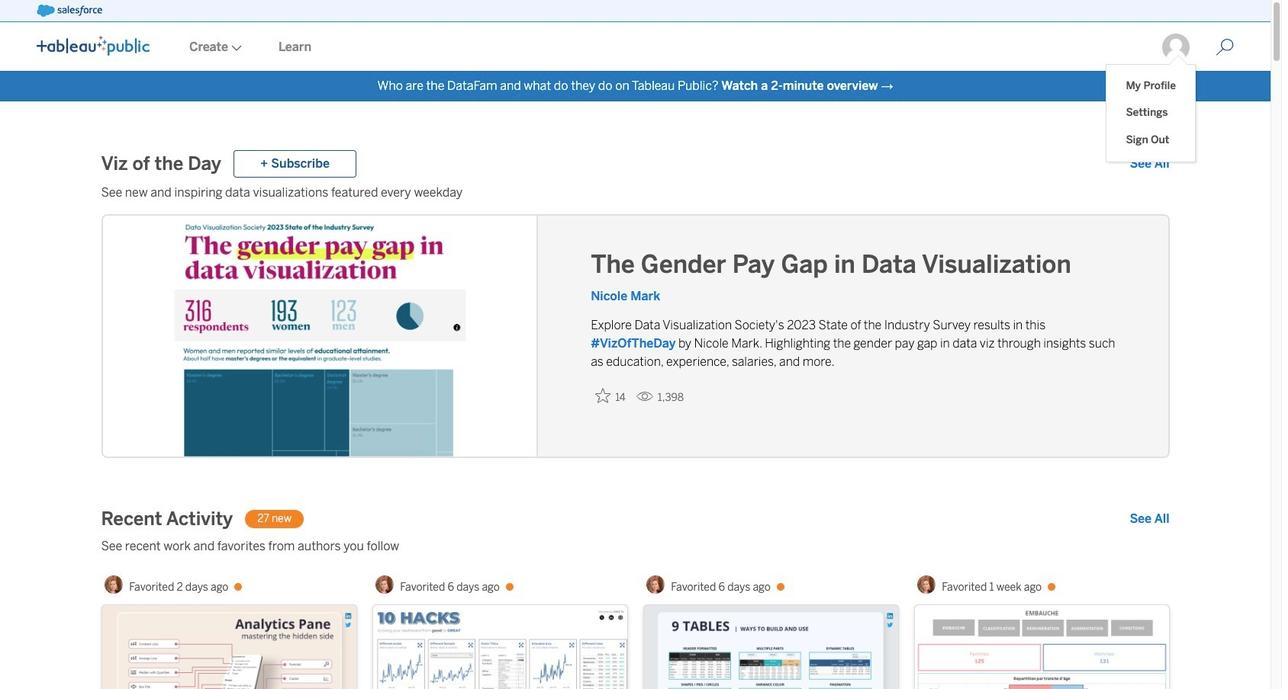 Task type: describe. For each thing, give the bounding box(es) containing it.
1 angela drucioc image from the left
[[105, 576, 123, 595]]

tara.schultz image
[[1161, 32, 1191, 63]]

add favorite image
[[595, 388, 611, 404]]

see recent work and favorites from authors you follow element
[[101, 538, 1170, 556]]

viz of the day heading
[[101, 152, 221, 176]]

go to search image
[[1197, 38, 1252, 56]]

1 angela drucioc image from the left
[[647, 576, 665, 595]]

workbook thumbnail image for first angela drucioc icon
[[102, 606, 356, 690]]

workbook thumbnail image for first angela drucioc image from right
[[915, 606, 1169, 690]]

see all recent activity element
[[1130, 511, 1170, 529]]

tableau public viz of the day image
[[103, 216, 538, 460]]



Task type: locate. For each thing, give the bounding box(es) containing it.
dialog
[[1107, 55, 1195, 162]]

recent activity heading
[[101, 508, 233, 532]]

1 workbook thumbnail image from the left
[[102, 606, 356, 690]]

see new and inspiring data visualizations featured every weekday element
[[101, 184, 1170, 202]]

workbook thumbnail image for 1st angela drucioc image
[[644, 606, 898, 690]]

4 workbook thumbnail image from the left
[[915, 606, 1169, 690]]

angela drucioc image
[[105, 576, 123, 595], [376, 576, 394, 595]]

see all viz of the day element
[[1130, 155, 1170, 173]]

0 horizontal spatial angela drucioc image
[[105, 576, 123, 595]]

workbook thumbnail image for 2nd angela drucioc icon from left
[[373, 606, 627, 690]]

salesforce logo image
[[37, 5, 102, 17]]

2 angela drucioc image from the left
[[918, 576, 936, 595]]

1 horizontal spatial angela drucioc image
[[918, 576, 936, 595]]

logo image
[[37, 36, 150, 56]]

2 workbook thumbnail image from the left
[[373, 606, 627, 690]]

angela drucioc image
[[647, 576, 665, 595], [918, 576, 936, 595]]

2 angela drucioc image from the left
[[376, 576, 394, 595]]

list options menu
[[1107, 65, 1195, 162]]

Add Favorite button
[[591, 384, 630, 409]]

1 horizontal spatial angela drucioc image
[[376, 576, 394, 595]]

0 horizontal spatial angela drucioc image
[[647, 576, 665, 595]]

3 workbook thumbnail image from the left
[[644, 606, 898, 690]]

workbook thumbnail image
[[102, 606, 356, 690], [373, 606, 627, 690], [644, 606, 898, 690], [915, 606, 1169, 690]]



Task type: vqa. For each thing, say whether or not it's contained in the screenshot.
Tableau Public Viz of the Day image
yes



